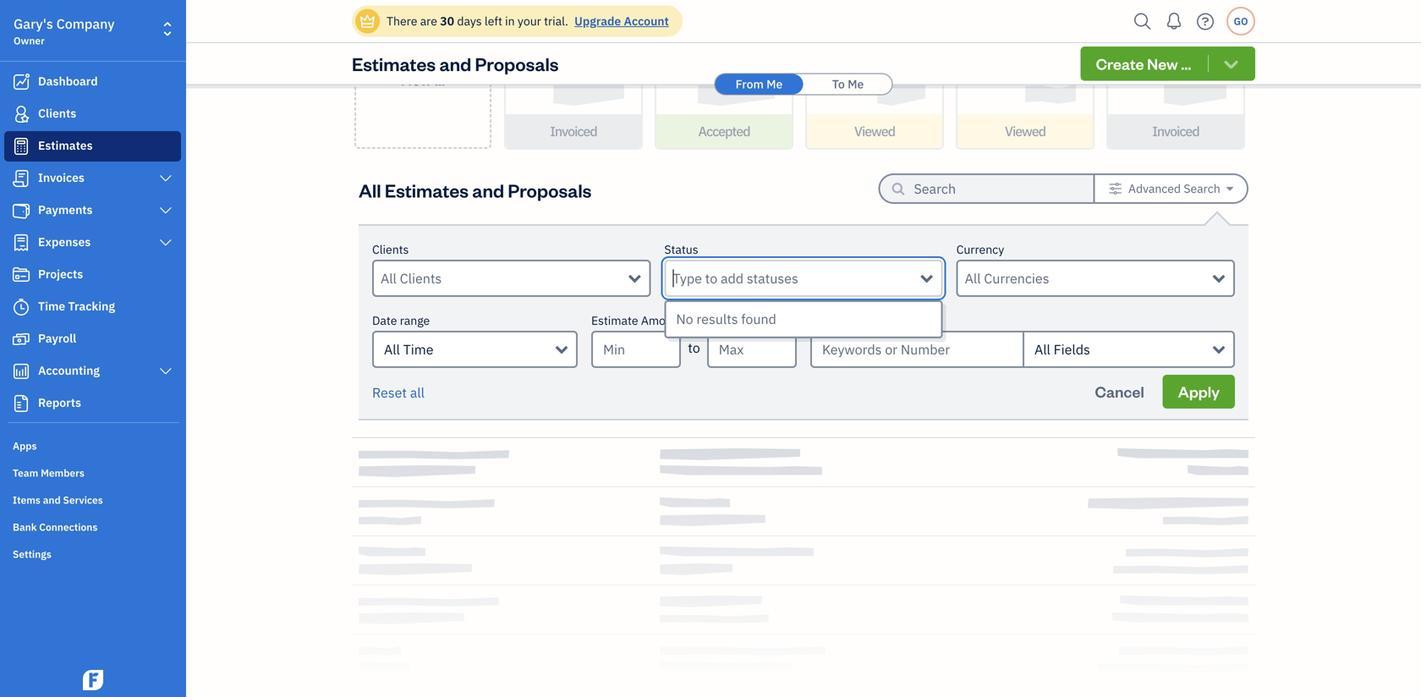 Task type: locate. For each thing, give the bounding box(es) containing it.
company
[[56, 15, 115, 33]]

1 chevron large down image from the top
[[158, 204, 173, 217]]

Keyword Search text field
[[811, 331, 1023, 368]]

1 horizontal spatial me
[[848, 76, 864, 92]]

bank
[[13, 520, 37, 534]]

0 vertical spatial time
[[38, 298, 65, 314]]

chevron large down image up 'expenses' link on the left
[[158, 204, 173, 217]]

services
[[63, 493, 103, 507]]

apply button
[[1163, 375, 1235, 409]]

days
[[457, 13, 482, 29]]

settings
[[13, 547, 51, 561]]

estimates for estimates
[[38, 137, 93, 153]]

create new … button
[[354, 0, 492, 149], [1081, 47, 1256, 81]]

payroll link
[[4, 324, 181, 354]]

expenses link
[[4, 228, 181, 258]]

new for leftmost create new … dropdown button
[[401, 69, 432, 89]]

1 horizontal spatial create new … button
[[1081, 47, 1256, 81]]

from me link
[[715, 74, 803, 94]]

0 horizontal spatial create
[[399, 49, 447, 69]]

clients down dashboard
[[38, 105, 76, 121]]

0 vertical spatial estimates
[[352, 51, 436, 76]]

currency
[[957, 242, 1004, 257]]

1 horizontal spatial invoiced
[[1153, 122, 1200, 140]]

accepted
[[698, 122, 750, 140]]

create down are
[[399, 49, 447, 69]]

connections
[[39, 520, 98, 534]]

me right to on the right top
[[848, 76, 864, 92]]

client image
[[11, 106, 31, 123]]

0 vertical spatial clients
[[38, 105, 76, 121]]

time inside dropdown button
[[403, 341, 434, 358]]

create new … for create new … dropdown button to the right
[[1096, 54, 1192, 74]]

are
[[420, 13, 437, 29]]

2 horizontal spatial all
[[1035, 341, 1051, 358]]

projects
[[38, 266, 83, 282]]

accounting link
[[4, 356, 181, 387]]

payment image
[[11, 202, 31, 219]]

1 horizontal spatial …
[[1181, 54, 1192, 74]]

reports
[[38, 395, 81, 410]]

dashboard image
[[11, 74, 31, 91]]

1 vertical spatial clients
[[372, 242, 409, 257]]

new
[[1147, 54, 1178, 74], [401, 69, 432, 89]]

create
[[399, 49, 447, 69], [1096, 54, 1144, 74]]

chevron large down image inside payments 'link'
[[158, 204, 173, 217]]

… down the notifications image
[[1181, 54, 1192, 74]]

1 vertical spatial chevron large down image
[[158, 236, 173, 250]]

estimates for estimates and proposals
[[352, 51, 436, 76]]

cancel
[[1095, 382, 1145, 401]]

me for to me
[[848, 76, 864, 92]]

1 invoiced from the left
[[550, 122, 597, 140]]

clients up date
[[372, 242, 409, 257]]

chevron large down image up "projects" "link"
[[158, 236, 173, 250]]

reset all
[[372, 384, 425, 401]]

viewed down to me "link"
[[854, 122, 895, 140]]

clients
[[38, 105, 76, 121], [372, 242, 409, 257]]

1 me from the left
[[767, 76, 783, 92]]

time down range
[[403, 341, 434, 358]]

time
[[38, 298, 65, 314], [403, 341, 434, 358]]

0 vertical spatial chevron large down image
[[158, 204, 173, 217]]

go to help image
[[1192, 9, 1219, 34]]

0 horizontal spatial new
[[401, 69, 432, 89]]

chevron large down image up payments 'link'
[[158, 172, 173, 185]]

chevron large down image
[[158, 172, 173, 185], [158, 236, 173, 250]]

1 vertical spatial chevron large down image
[[158, 365, 173, 378]]

all time
[[384, 341, 434, 358]]

chart image
[[11, 363, 31, 380]]

1 vertical spatial proposals
[[508, 178, 592, 202]]

me right from on the top of page
[[767, 76, 783, 92]]

Estimate Amount Maximum text field
[[707, 331, 797, 368]]

estimates inside the main element
[[38, 137, 93, 153]]

create new …
[[399, 49, 447, 89], [1096, 54, 1192, 74]]

estimate image
[[11, 138, 31, 155]]

1 vertical spatial estimates
[[38, 137, 93, 153]]

reset
[[372, 384, 407, 401]]

Keyword Search field
[[1023, 331, 1235, 368]]

0 horizontal spatial me
[[767, 76, 783, 92]]

upgrade account link
[[571, 13, 669, 29]]

chevron large down image for expenses
[[158, 236, 173, 250]]

estimates link
[[4, 131, 181, 162]]

there are 30 days left in your trial. upgrade account
[[387, 13, 669, 29]]

apps link
[[4, 432, 181, 458]]

notifications image
[[1161, 4, 1188, 38]]

settings link
[[4, 541, 181, 566]]

0 vertical spatial chevron large down image
[[158, 172, 173, 185]]

clients inside the main element
[[38, 105, 76, 121]]

main element
[[0, 0, 228, 697]]

chevron large down image for payments
[[158, 204, 173, 217]]

estimate amount
[[591, 313, 683, 328]]

1 horizontal spatial clients
[[372, 242, 409, 257]]

invoiced
[[550, 122, 597, 140], [1153, 122, 1200, 140]]

chevron large down image inside accounting link
[[158, 365, 173, 378]]

1 horizontal spatial and
[[439, 51, 471, 76]]

0 vertical spatial proposals
[[475, 51, 559, 76]]

caretdown image
[[1227, 182, 1234, 195]]

all inside dropdown button
[[384, 341, 400, 358]]

1 horizontal spatial create
[[1096, 54, 1144, 74]]

1 horizontal spatial create new …
[[1096, 54, 1192, 74]]

viewed up search text field
[[1005, 122, 1046, 140]]

estimates and proposals
[[352, 51, 559, 76]]

freshbooks image
[[80, 670, 107, 690]]

to
[[688, 339, 700, 357]]

1 horizontal spatial new
[[1147, 54, 1178, 74]]

0 vertical spatial and
[[439, 51, 471, 76]]

go button
[[1227, 7, 1256, 36]]

0 horizontal spatial create new …
[[399, 49, 447, 89]]

viewed
[[854, 122, 895, 140], [1005, 122, 1046, 140]]

0 horizontal spatial invoiced
[[550, 122, 597, 140]]

1 horizontal spatial time
[[403, 341, 434, 358]]

me
[[767, 76, 783, 92], [848, 76, 864, 92]]

1 viewed from the left
[[854, 122, 895, 140]]

… down the 30 on the left top
[[435, 69, 445, 89]]

create new … down are
[[399, 49, 447, 89]]

reset all button
[[372, 382, 425, 403]]

1 horizontal spatial viewed
[[1005, 122, 1046, 140]]

create new … for leftmost create new … dropdown button
[[399, 49, 447, 89]]

me inside to me "link"
[[848, 76, 864, 92]]

all time button
[[372, 331, 578, 368]]

new down are
[[401, 69, 432, 89]]

0 horizontal spatial …
[[435, 69, 445, 89]]

upgrade
[[575, 13, 621, 29]]

0 horizontal spatial and
[[43, 493, 61, 507]]

2 chevron large down image from the top
[[158, 236, 173, 250]]

1 horizontal spatial all
[[384, 341, 400, 358]]

Estimate Amount Minimum text field
[[591, 331, 681, 368]]

time tracking link
[[4, 292, 181, 322]]

time right timer icon
[[38, 298, 65, 314]]

0 horizontal spatial clients
[[38, 105, 76, 121]]

2 vertical spatial and
[[43, 493, 61, 507]]

…
[[1181, 54, 1192, 74], [435, 69, 445, 89]]

all
[[359, 178, 381, 202], [384, 341, 400, 358], [1035, 341, 1051, 358]]

dashboard link
[[4, 67, 181, 97]]

apps
[[13, 439, 37, 453]]

1 chevron large down image from the top
[[158, 172, 173, 185]]

and inside items and services link
[[43, 493, 61, 507]]

estimates
[[352, 51, 436, 76], [38, 137, 93, 153], [385, 178, 469, 202]]

time tracking
[[38, 298, 115, 314]]

2 chevron large down image from the top
[[158, 365, 173, 378]]

create down the search icon
[[1096, 54, 1144, 74]]

expense image
[[11, 234, 31, 251]]

proposals
[[475, 51, 559, 76], [508, 178, 592, 202]]

team
[[13, 466, 38, 480]]

create new … down the search icon
[[1096, 54, 1192, 74]]

all inside field
[[1035, 341, 1051, 358]]

1 vertical spatial time
[[403, 341, 434, 358]]

and
[[439, 51, 471, 76], [472, 178, 504, 202], [43, 493, 61, 507]]

items and services
[[13, 493, 103, 507]]

payments
[[38, 202, 93, 217]]

chevron large down image down payroll link at the left of page
[[158, 365, 173, 378]]

account
[[624, 13, 669, 29]]

0 horizontal spatial viewed
[[854, 122, 895, 140]]

project image
[[11, 267, 31, 283]]

clients link
[[4, 99, 181, 129]]

0 horizontal spatial time
[[38, 298, 65, 314]]

new down the notifications image
[[1147, 54, 1178, 74]]

all for all fields
[[1035, 341, 1051, 358]]

me inside the from me link
[[767, 76, 783, 92]]

2 me from the left
[[848, 76, 864, 92]]

chevron large down image
[[158, 204, 173, 217], [158, 365, 173, 378]]

All Currencies search field
[[965, 268, 1213, 289]]

gary's company owner
[[14, 15, 115, 47]]

2 horizontal spatial and
[[472, 178, 504, 202]]

0 horizontal spatial all
[[359, 178, 381, 202]]

2 invoiced from the left
[[1153, 122, 1200, 140]]



Task type: describe. For each thing, give the bounding box(es) containing it.
Type to add statuses search field
[[673, 268, 921, 289]]

payroll
[[38, 330, 76, 346]]

money image
[[11, 331, 31, 348]]

amount
[[641, 313, 683, 328]]

chevron large down image for invoices
[[158, 172, 173, 185]]

cancel button
[[1080, 375, 1160, 409]]

to me
[[832, 76, 864, 92]]

owner
[[14, 34, 45, 47]]

crown image
[[359, 12, 376, 30]]

2 vertical spatial estimates
[[385, 178, 469, 202]]

accounting
[[38, 363, 100, 378]]

all fields
[[1035, 341, 1090, 358]]

2 viewed from the left
[[1005, 122, 1046, 140]]

expenses
[[38, 234, 91, 250]]

no results found
[[676, 310, 777, 328]]

left
[[485, 13, 502, 29]]

search
[[1184, 181, 1221, 196]]

to me link
[[804, 74, 892, 94]]

settings image
[[1109, 182, 1122, 195]]

team members link
[[4, 459, 181, 485]]

in
[[505, 13, 515, 29]]

found
[[741, 310, 777, 328]]

all estimates and proposals
[[359, 178, 592, 202]]

and for services
[[43, 493, 61, 507]]

from
[[736, 76, 764, 92]]

1 vertical spatial and
[[472, 178, 504, 202]]

payments link
[[4, 195, 181, 226]]

invoices
[[38, 170, 85, 185]]

results
[[697, 310, 738, 328]]

bank connections
[[13, 520, 98, 534]]

members
[[41, 466, 84, 480]]

all for all time
[[384, 341, 400, 358]]

to
[[832, 76, 845, 92]]

tracking
[[68, 298, 115, 314]]

me for from me
[[767, 76, 783, 92]]

date range
[[372, 313, 430, 328]]

range
[[400, 313, 430, 328]]

fields
[[1054, 341, 1090, 358]]

gary's
[[14, 15, 53, 33]]

reports link
[[4, 388, 181, 419]]

All Clients search field
[[381, 268, 629, 289]]

estimate
[[591, 313, 638, 328]]

projects link
[[4, 260, 181, 290]]

invoices link
[[4, 163, 181, 194]]

and for proposals
[[439, 51, 471, 76]]

items and services link
[[4, 486, 181, 512]]

items
[[13, 493, 40, 507]]

invoice image
[[11, 170, 31, 187]]

0 horizontal spatial create new … button
[[354, 0, 492, 149]]

dashboard
[[38, 73, 98, 89]]

team members
[[13, 466, 84, 480]]

advanced
[[1129, 181, 1181, 196]]

no results found option
[[666, 302, 941, 337]]

all for all estimates and proposals
[[359, 178, 381, 202]]

time inside the main element
[[38, 298, 65, 314]]

status
[[664, 242, 698, 257]]

chevrondown image
[[1222, 55, 1241, 72]]

search image
[[1129, 9, 1157, 34]]

apply
[[1178, 382, 1220, 401]]

trial.
[[544, 13, 568, 29]]

bank connections link
[[4, 514, 181, 539]]

new for create new … dropdown button to the right
[[1147, 54, 1178, 74]]

timer image
[[11, 299, 31, 316]]

chevron large down image for accounting
[[158, 365, 173, 378]]

no
[[676, 310, 693, 328]]

go
[[1234, 14, 1248, 28]]

from me
[[736, 76, 783, 92]]

30
[[440, 13, 454, 29]]

your
[[518, 13, 541, 29]]

advanced search
[[1129, 181, 1221, 196]]

all
[[410, 384, 425, 401]]

there
[[387, 13, 417, 29]]

report image
[[11, 395, 31, 412]]

advanced search button
[[1095, 175, 1247, 202]]

date
[[372, 313, 397, 328]]

Search text field
[[914, 175, 1066, 202]]



Task type: vqa. For each thing, say whether or not it's contained in the screenshot.
Advanced
yes



